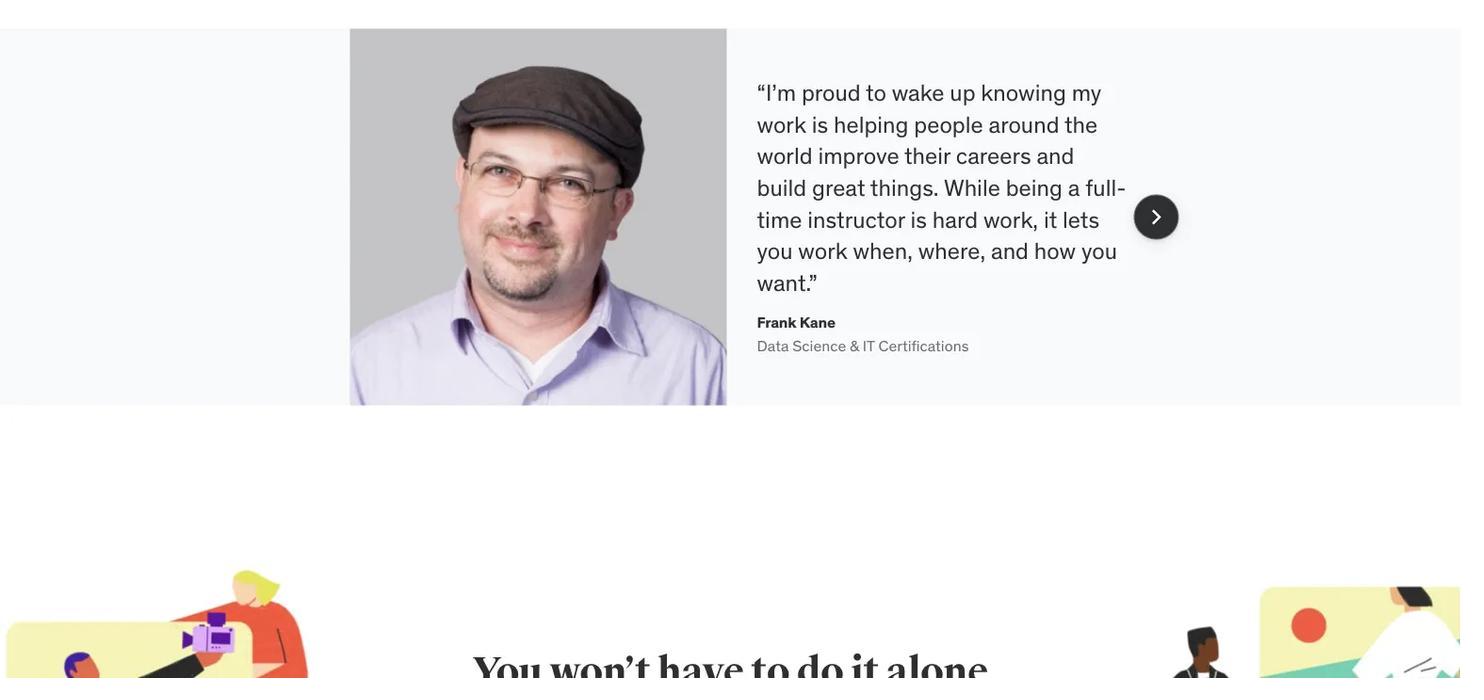 Task type: describe. For each thing, give the bounding box(es) containing it.
wake
[[892, 79, 945, 107]]

improve
[[818, 142, 899, 170]]

1 vertical spatial and
[[991, 237, 1029, 265]]

how
[[1034, 237, 1076, 265]]

hard
[[933, 205, 978, 234]]

a
[[1068, 174, 1080, 202]]

it
[[1044, 205, 1057, 234]]

people
[[914, 110, 983, 139]]

&
[[850, 336, 859, 356]]

certifications
[[879, 336, 969, 356]]

full-
[[1086, 174, 1126, 202]]

want."
[[757, 269, 818, 297]]

time
[[757, 205, 802, 234]]

their
[[904, 142, 951, 170]]

2 you from the left
[[1082, 237, 1117, 265]]

helping
[[834, 110, 909, 139]]

"i'm
[[757, 79, 796, 107]]

1 vertical spatial work
[[798, 237, 848, 265]]

0 vertical spatial and
[[1037, 142, 1075, 170]]

careers
[[956, 142, 1031, 170]]

frank kane data science & it certifications
[[757, 313, 969, 356]]

instructor
[[808, 205, 905, 234]]

my
[[1072, 79, 1102, 107]]

"i'm proud to wake up knowing my work is helping people around the world improve their careers and build great things. while being a full- time instructor is hard work, it lets you work when, where, and how you want."
[[757, 79, 1126, 297]]

around
[[989, 110, 1060, 139]]

kane
[[800, 313, 836, 332]]

world
[[757, 142, 813, 170]]



Task type: vqa. For each thing, say whether or not it's contained in the screenshot.
graphic
no



Task type: locate. For each thing, give the bounding box(es) containing it.
where,
[[918, 237, 986, 265]]

is down proud
[[812, 110, 828, 139]]

you down lets
[[1082, 237, 1117, 265]]

work up world
[[757, 110, 806, 139]]

proud
[[802, 79, 861, 107]]

work,
[[984, 205, 1038, 234]]

when,
[[853, 237, 913, 265]]

data
[[757, 336, 789, 356]]

0 vertical spatial work
[[757, 110, 806, 139]]

things.
[[871, 174, 939, 202]]

it
[[863, 336, 875, 356]]

is down things.
[[911, 205, 927, 234]]

up
[[950, 79, 976, 107]]

1 vertical spatial is
[[911, 205, 927, 234]]

1 horizontal spatial is
[[911, 205, 927, 234]]

0 horizontal spatial is
[[812, 110, 828, 139]]

is
[[812, 110, 828, 139], [911, 205, 927, 234]]

1 horizontal spatial you
[[1082, 237, 1117, 265]]

great
[[812, 174, 865, 202]]

being
[[1006, 174, 1063, 202]]

frank
[[757, 313, 797, 332]]

to
[[866, 79, 887, 107]]

0 horizontal spatial and
[[991, 237, 1029, 265]]

knowing
[[981, 79, 1066, 107]]

1 horizontal spatial and
[[1037, 142, 1075, 170]]

work down instructor
[[798, 237, 848, 265]]

next image
[[1142, 202, 1172, 232]]

work
[[757, 110, 806, 139], [798, 237, 848, 265]]

you
[[757, 237, 793, 265], [1082, 237, 1117, 265]]

lets
[[1063, 205, 1100, 234]]

1 you from the left
[[757, 237, 793, 265]]

build
[[757, 174, 807, 202]]

science
[[793, 336, 846, 356]]

and
[[1037, 142, 1075, 170], [991, 237, 1029, 265]]

0 vertical spatial is
[[812, 110, 828, 139]]

you down 'time'
[[757, 237, 793, 265]]

carousel element
[[305, 29, 1179, 406]]

0 horizontal spatial you
[[757, 237, 793, 265]]

the
[[1065, 110, 1098, 139]]

and up 'a'
[[1037, 142, 1075, 170]]

while
[[944, 174, 1001, 202]]

and down work,
[[991, 237, 1029, 265]]



